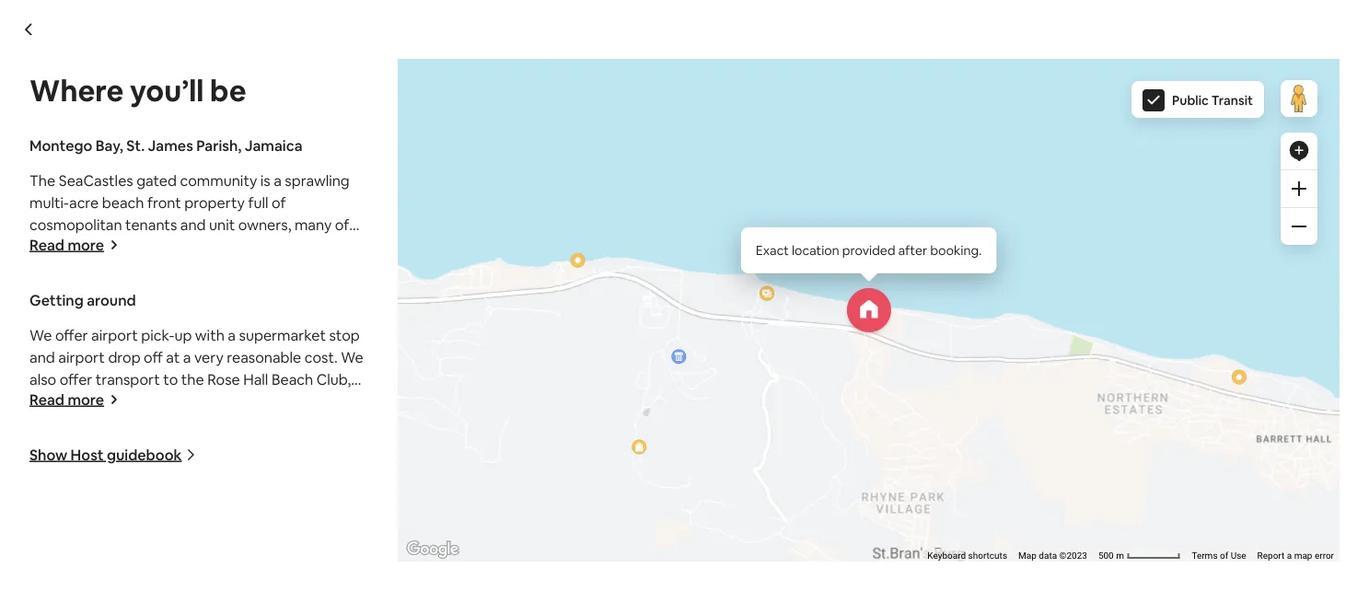 Task type: locate. For each thing, give the bounding box(es) containing it.
map up español, at the right of page
[[1018, 550, 1037, 561]]

unit inside where you'll be dialog
[[209, 215, 235, 234]]

pool
[[29, 259, 60, 278], [360, 317, 390, 336]]

1 horizontal spatial hill,
[[307, 339, 330, 358]]

1 horizontal spatial shopping
[[169, 362, 232, 380]]

to inside the seacastles gated community is a sprawling multi-acre beach front property full of cosmopolitan tenants and unit owners, many of whom congregate by the near-olympic size lap pool or mile-long sandy beach. to the west of seacastles is the golden corridor of tourism home to the hilton hotel & water park, the cinnamon hill, white witch & half moon golf courses, the montego bay convention centre, the jewel grande, half moon and hyatt hotels. for shopping and groceries both the main street jamaica and half moon village are within a 5 minutes drive. the world famous scotchies jerk eatery is located at main street shopping centre just 3 minutes away.
[[239, 259, 256, 278]]

park,
[[257, 303, 290, 322], [169, 339, 202, 358]]

which down 'isle'
[[606, 450, 646, 469]]

st. up supermarket
[[266, 260, 284, 279]]

park, inside where you'll be dialog
[[257, 303, 290, 322]]

1 vertical spatial pick-
[[124, 392, 157, 411]]

1 vertical spatial be
[[944, 450, 961, 469]]

away. down guidebook
[[126, 480, 163, 499]]

1 horizontal spatial which
[[606, 450, 646, 469]]

1 horizontal spatial west
[[615, 317, 648, 336]]

shopping inside the seacastles gated community is a sprawling multi-acre beach front property full of cosmopolitan tenants and unit owners, many of whom congregate by the near-olympic size lap pool or mile-long sandy beach. to the west of seacastles is the golden corridor of tourism home to the hilton hotel & water park, the cinnamon hill, white witch & half moon golf courses, the montego bay convention centre, the jewel grande, half moon and hyatt hotels. for shopping and groceries both the main street jamaica and half moon village are within a 5 minutes drive. the world famous scotchies jerk eatery is located at main street shopping centre just 3 minutes away.
[[242, 458, 307, 477]]

has
[[469, 428, 492, 447]]

at inside the seacastles gated community is a sprawling multi-acre beach front property full of cosmopolitan tenants and unit owners, many of whom congregate by the near-olympic size lap pool or mile-long sandy beach. to the west of seacastles is the golden corridor of tourism home to the hilton hotel & water park, the cinnamon hill, white witch & half moon golf courses, the montego bay convention centre, the jewel grande, half moon and hyatt hotels. for shopping and groceries both the main street jamaica and half moon village are within a 5 minutes drive. the world famous scotchies jerk eatery is located at main street shopping centre just 3 minutes away.
[[144, 458, 158, 477]]

beach
[[102, 193, 144, 212], [565, 295, 607, 314], [936, 428, 978, 447]]

many inside where you'll be dialog
[[295, 215, 332, 234]]

data inside where you'll be dialog
[[1039, 550, 1057, 561]]

1 horizontal spatial acre
[[532, 295, 562, 314]]

1 vertical spatial keyboard
[[927, 550, 966, 561]]

around inside the we offer airport pick-up with a supermarket stop and airport drop off at a very reasonable cost. we also offer transport to the rose hall beach club, chukka tours pick-up point and around montego bay at low rates, just let us know you require transport.
[[246, 392, 294, 411]]

by inside the seacastles gated community is a sprawling multi-acre beach front property full of cosmopolitan tenants and unit owners, many of whom congregate by the near-olympic size lap pool or mile-long sandy beach. to the west of seacastles is the golden corridor of tourism home to the hilton hotel & water park, the cinnamon hill, white witch & half moon golf courses, the montego bay convention centre, the jewel grande, half moon and hyatt hotels. for shopping and groceries both the main street jamaica and half moon village are within a 5 minutes drive. the world famous scotchies jerk eatery is located at main street shopping centre just 3 minutes away.
[[157, 237, 174, 256]]

white
[[129, 325, 170, 344], [334, 339, 374, 358]]

parish, down you'll
[[196, 136, 242, 155]]

up left with
[[174, 325, 192, 344]]

try
[[229, 472, 248, 491]]

both down stop
[[331, 362, 363, 380]]

tagalog
[[1048, 563, 1102, 582]]

1 horizontal spatial village
[[634, 362, 679, 380]]

1 vertical spatial many
[[1017, 295, 1054, 314]]

for
[[1174, 339, 1196, 358], [29, 392, 51, 411]]

airport up drop
[[91, 325, 138, 344]]

0 vertical spatial corridor
[[200, 281, 257, 300]]

whom inside where you'll be dialog
[[29, 237, 72, 256]]

owners, inside the seacastles gated community is a sprawling multi-acre beach front property full of cosmopolitan tenants and unit owners, many of whom congregate by the near-olympic size lap pool or mile-long sandy beach. to the west of seacastles is the golden corridor of tourism home to the hilton hotel & water park, the cinnamon hill, white witch & half moon golf courses, the montego bay convention centre, the jewel grande, half moon and hyatt hotels. for shopping and groceries both the main street jamaica and half moon village are within a 5 minutes drive. the world famous scotchies jerk eatery is located at main street shopping centre just 3 minutes away.
[[238, 215, 291, 234]]

club,
[[316, 370, 351, 389]]

1 vertical spatial sandy
[[477, 317, 517, 336]]

sprawling inside the seacastles gated community is a sprawling multi-acre beach front property full of cosmopolitan tenants and unit owners, many of whom congregate by the near-olympic size lap pool or mile-long sandy beach. to the west of seacastles is the golden corridor of tourism home to the hilton hotel & water park, the cinnamon hill, white witch & half moon golf courses, the montego bay convention centre, the jewel grande, half moon and hyatt hotels. for shopping and groceries both the main street jamaica and half moon village are within a 5 minutes drive. the world famous scotchies jerk eatery is located at main street shopping centre just 3 minutes away.
[[285, 171, 350, 190]]

1 vertical spatial hyatt
[[260, 370, 298, 389]]

world
[[901, 362, 939, 380], [157, 436, 195, 455]]

©2023 for 500 m button to the top
[[920, 220, 948, 231]]

hotel inside the seacastles gated community is a sprawling multi-acre beach front property full of cosmopolitan tenants and unit owners, many of whom congregate by the near-olympic size lap pool or mile-long sandy beach. to the west of seacastles is the golden corridor of tourism home to the hilton hotel & water park, the cinnamon hill, white witch & half moon golf courses, the montego bay convention centre, the jewel grande, half moon and hyatt hotels. for shopping and groceries both the main street jamaica and half moon village are within a 5 minutes drive. the world famous scotchies jerk eatery is located at main street shopping centre just 3 minutes away.
[[159, 303, 196, 322]]

witch right stop
[[378, 339, 418, 358]]

montego inside the seacastles gated community is a sprawling multi-acre beach front property full of cosmopolitan tenants and unit owners, many of whom congregate by the near-olympic size lap pool or mile-long sandy beach. to the west of seacastles is the golden corridor of tourism home to the hilton hotel & water park, the cinnamon hill, white witch & half moon golf courses, the montego bay convention centre, the jewel grande, half moon and hyatt hotels. for shopping and groceries both the main street jamaica and half moon village are within a 5 minutes drive. the world famous scotchies jerk eatery is located at main street shopping centre just 3 minutes away.
[[118, 348, 179, 366]]

owners,
[[238, 215, 291, 234], [961, 295, 1014, 314]]

village up 'isle'
[[634, 362, 679, 380]]

expert
[[453, 487, 517, 513]]

size inside the seacastles gated community is a sprawling multi-acre beach front property full of cosmopolitan tenants and unit owners, many of whom congregate by the near-olympic size lap pool or mile-long sandy beach. to the west of seacastles is the golden corridor of tourism home to the hilton hotel & water park, the cinnamon hill, white witch & half moon golf courses, the montego bay convention centre, the jewel grande, half moon and hyatt hotels. for shopping and groceries both the main street jamaica and half moon village are within a 5 minutes drive. the world famous scotchies jerk eatery is located at main street shopping centre just 3 minutes away.
[[296, 237, 321, 256]]

at left low
[[57, 414, 71, 433]]

near-
[[203, 237, 239, 256], [215, 317, 250, 336]]

are inside where you'll be dialog
[[238, 414, 260, 433]]

minute
[[367, 450, 414, 469]]

olympic up reasonable
[[250, 317, 304, 336]]

montego bay, st. james parish, jamaica down you'll
[[29, 136, 302, 155]]

property inside where you'll be dialog
[[184, 193, 245, 212]]

parish, up stop
[[336, 260, 381, 279]]

by inside hosted by hospitality expert joined in september 2016
[[317, 487, 340, 513]]

1 vertical spatial shopping
[[55, 392, 118, 411]]

0 vertical spatial around
[[87, 290, 136, 309]]

0 vertical spatial shopping
[[169, 362, 232, 380]]

away. inside where you'll be dialog
[[126, 480, 163, 499]]

centre, up 'club,'
[[291, 348, 342, 366]]

read more up low
[[29, 390, 104, 409]]

keyboard shortcuts button inside where you'll be dialog
[[927, 549, 1007, 562]]

with
[[195, 325, 225, 344]]

new
[[550, 428, 579, 447]]

0 horizontal spatial property
[[184, 193, 245, 212]]

just left let
[[142, 414, 166, 433]]

1 read more button from the top
[[29, 235, 119, 254]]

1 horizontal spatial 500 m
[[1098, 550, 1126, 561]]

eatery inside the seacastles gated community is a sprawling multi-acre beach front property full of cosmopolitan tenants and unit owners, many of whom congregate by the near-olympic size lap pool or mile-long sandy beach. to the west of seacastles is the golden corridor of tourism home to the hilton hotel & water park, the cinnamon hill, white witch & half moon golf courses, the montego bay convention centre, the jewel grande, half moon and hyatt hotels. for shopping and groceries both the main street jamaica and half moon village are within a 5 minutes drive. the world famous scotchies jerk eatery is located at main street shopping centre just 3 minutes away.
[[29, 458, 73, 477]]

world down let
[[157, 436, 195, 455]]

read more for tours
[[29, 390, 104, 409]]

1 vertical spatial show
[[29, 445, 67, 464]]

water inside where you'll be dialog
[[212, 303, 254, 322]]

0 vertical spatial whom
[[29, 237, 72, 256]]

more for point
[[68, 390, 104, 409]]

cosmopolitan up "getting around"
[[29, 215, 122, 234]]

0 horizontal spatial which
[[426, 428, 466, 447]]

español,
[[989, 563, 1045, 582]]

read up getting
[[29, 235, 64, 254]]

1 vertical spatial jerk
[[321, 436, 351, 455]]

which up away
[[426, 428, 466, 447]]

google map
showing 6 points of interest. region
[[0, 0, 1350, 239]]

golden up with
[[147, 281, 196, 300]]

shortcuts up हिन्दी,
[[968, 550, 1007, 561]]

street
[[428, 362, 470, 380], [276, 384, 318, 403], [313, 392, 356, 411], [197, 458, 239, 477]]

1 read more from the top
[[29, 235, 104, 254]]

0 horizontal spatial world
[[157, 436, 195, 455]]

corridor inside where you'll be dialog
[[200, 281, 257, 300]]

1 vertical spatial front
[[610, 295, 644, 314]]

unit
[[209, 215, 235, 234], [932, 295, 958, 314]]

keyboard shortcuts inside where you'll be dialog
[[927, 550, 1007, 561]]

0 horizontal spatial witch
[[173, 325, 213, 344]]

offer up chukka
[[60, 370, 92, 389]]

village down point
[[190, 414, 235, 433]]

beach.
[[190, 259, 236, 278], [521, 317, 566, 336]]

cinnamon down getting
[[29, 325, 99, 344]]

1 horizontal spatial map data ©2023
[[1018, 550, 1087, 561]]

or right stop
[[393, 317, 407, 336]]

read down also
[[29, 390, 64, 409]]

show down very
[[169, 374, 207, 393]]

mile- right stop
[[411, 317, 444, 336]]

terms of use link
[[1192, 550, 1246, 561]]

centre left 1 on the left
[[310, 458, 357, 477]]

read more button
[[29, 235, 119, 254], [29, 390, 119, 409]]

front inside to the east is the town of greenwood which has a brand new multi-isle supermarket, large hardware and fantastic beach front dining spot apply named the "chillout hut". a further 1 minute away is the far out fish hut which serves the best escovitch fish on the island, be prepared for a long wait but it is worth it, try to pre-order.
[[981, 428, 1015, 447]]

0 vertical spatial unit
[[209, 215, 235, 234]]

map data ©2023
[[879, 220, 948, 231], [1018, 550, 1087, 561]]

or up "getting around"
[[63, 259, 77, 278]]

0 vertical spatial near-
[[203, 237, 239, 256]]

0 vertical spatial tourism
[[278, 281, 331, 300]]

golf up brand
[[507, 339, 536, 358]]

read for tours
[[29, 390, 64, 409]]

500 m
[[959, 220, 987, 231], [1098, 550, 1126, 561]]

to inside to the east is the town of greenwood which has a brand new multi-isle supermarket, large hardware and fantastic beach front dining spot apply named the "chillout hut". a further 1 minute away is the far out fish hut which serves the best escovitch fish on the island, be prepared for a long wait but it is worth it, try to pre-order.
[[169, 428, 186, 447]]

reasonable
[[227, 348, 301, 366]]

0 vertical spatial tenants
[[125, 215, 177, 234]]

within
[[707, 362, 748, 380], [263, 414, 304, 433]]

2 read more from the top
[[29, 390, 104, 409]]

0 vertical spatial parish,
[[196, 136, 242, 155]]

drive. down "your stay location, map pin" image
[[831, 362, 869, 380]]

shortcuts up "your stay location, map pin" image
[[829, 220, 868, 231]]

2 read more button from the top
[[29, 390, 119, 409]]

centre up the greenwood
[[389, 384, 436, 403]]

read more up getting
[[29, 235, 104, 254]]

james
[[148, 136, 193, 155], [287, 260, 333, 279]]

hill, inside the seacastles gated community is a sprawling multi-acre beach front property full of cosmopolitan tenants and unit owners, many of whom congregate by the near-olympic size lap pool or mile-long sandy beach. to the west of seacastles is the golden corridor of tourism home to the hilton hotel & water park, the cinnamon hill, white witch & half moon golf courses, the montego bay convention centre, the jewel grande, half moon and hyatt hotels. for shopping and groceries both the main street jamaica and half moon village are within a 5 minutes drive. the world famous scotchies jerk eatery is located at main street shopping centre just 3 minutes away.
[[102, 325, 126, 344]]

gated up supermarket
[[276, 295, 316, 314]]

groceries
[[264, 362, 328, 380], [150, 392, 213, 411]]

many
[[295, 215, 332, 234], [1017, 295, 1054, 314]]

0 vertical spatial or
[[63, 259, 77, 278]]

jewel up chukka
[[59, 370, 98, 389]]

located down "rates,"
[[90, 458, 141, 477]]

1 horizontal spatial be
[[944, 450, 961, 469]]

show inside where you'll be dialog
[[29, 445, 67, 464]]

1 vertical spatial read more button
[[29, 390, 119, 409]]

tourism up supermarket
[[278, 281, 331, 300]]

gated down you'll
[[136, 171, 177, 190]]

corridor
[[200, 281, 257, 300], [839, 317, 896, 336]]

golden inside the seacastles gated community is a sprawling multi-acre beach front property full of cosmopolitan tenants and unit owners, many of whom congregate by the near-olympic size lap pool or mile-long sandy beach. to the west of seacastles is the golden corridor of tourism home to the hilton hotel & water park, the cinnamon hill, white witch & half moon golf courses, the montego bay convention centre, the jewel grande, half moon and hyatt hotels. for shopping and groceries both the main street jamaica and half moon village are within a 5 minutes drive. the world famous scotchies jerk eatery is located at main street shopping centre just 3 minutes away.
[[147, 281, 196, 300]]

1 vertical spatial tourism
[[917, 317, 971, 336]]

convention inside where you'll be dialog
[[210, 348, 288, 366]]

by
[[157, 237, 174, 256], [169, 317, 186, 336], [317, 487, 340, 513]]

near- up with
[[203, 237, 239, 256]]

within up large
[[707, 362, 748, 380]]

5 up further in the bottom left of the page
[[319, 414, 327, 433]]

keyboard shortcuts button for right 500 m button
[[927, 549, 1007, 562]]

greenwood
[[342, 428, 423, 447]]

sandy
[[147, 259, 187, 278], [477, 317, 517, 336]]

0 vertical spatial centre
[[389, 384, 436, 403]]

st.
[[126, 136, 145, 155], [266, 260, 284, 279]]

0 horizontal spatial james
[[148, 136, 193, 155]]

spot
[[1063, 428, 1094, 447]]

within up 'hut".'
[[263, 414, 304, 433]]

hut
[[578, 450, 603, 469]]

1 vertical spatial james
[[287, 260, 333, 279]]

just up away
[[439, 384, 463, 403]]

show left the host
[[29, 445, 67, 464]]

0 horizontal spatial hyatt
[[260, 370, 298, 389]]

0 vertical spatial be
[[210, 71, 246, 110]]

1 vertical spatial hotels.
[[301, 370, 346, 389]]

beach
[[271, 370, 313, 389]]

hotels. down cost.
[[301, 370, 346, 389]]

park, up supermarket
[[257, 303, 290, 322]]

hyatt
[[1085, 339, 1123, 358], [260, 370, 298, 389]]

cosmopolitan left "your stay location, map pin" image
[[752, 295, 845, 314]]

pick- down transport
[[124, 392, 157, 411]]

1 horizontal spatial golden
[[786, 317, 836, 336]]

"chillout
[[195, 450, 252, 469]]

centre,
[[801, 339, 852, 358], [291, 348, 342, 366]]

beach inside the seacastles gated community is a sprawling multi-acre beach front property full of cosmopolitan tenants and unit owners, many of whom congregate by the near-olympic size lap pool or mile-long sandy beach. to the west of seacastles is the golden corridor of tourism home to the hilton hotel & water park, the cinnamon hill, white witch & half moon golf courses, the montego bay convention centre, the jewel grande, half moon and hyatt hotels. for shopping and groceries both the main street jamaica and half moon village are within a 5 minutes drive. the world famous scotchies jerk eatery is located at main street shopping centre just 3 minutes away.
[[102, 193, 144, 212]]

read more button for pool
[[29, 235, 119, 254]]

read
[[29, 235, 64, 254], [29, 390, 64, 409]]

cosmopolitan
[[29, 215, 122, 234], [752, 295, 845, 314]]

be right island,
[[944, 450, 961, 469]]

0 vertical spatial sandy
[[147, 259, 187, 278]]

long inside to the east is the town of greenwood which has a brand new multi-isle supermarket, large hardware and fantastic beach front dining spot apply named the "chillout hut". a further 1 minute away is the far out fish hut which serves the best escovitch fish on the island, be prepared for a long wait but it is worth it, try to pre-order.
[[1065, 450, 1094, 469]]

m inside where you'll be dialog
[[1116, 550, 1124, 561]]

1 vertical spatial or
[[393, 317, 407, 336]]

it,
[[213, 472, 226, 491]]

0 vertical spatial jerk
[[1066, 362, 1095, 380]]

main
[[393, 362, 425, 380], [241, 384, 272, 403], [278, 392, 310, 411], [161, 458, 193, 477]]

english,
[[772, 563, 823, 582]]

eatery up apply
[[1098, 362, 1142, 380]]

show more button
[[169, 374, 261, 393]]

james inside where you'll be dialog
[[148, 136, 193, 155]]

©2023 inside where you'll be dialog
[[1059, 550, 1087, 561]]

offer
[[55, 325, 88, 344], [60, 370, 92, 389]]

1 horizontal spatial hilton
[[1060, 317, 1100, 336]]

montego inside the we offer airport pick-up with a supermarket stop and airport drop off at a very reasonable cost. we also offer transport to the rose hall beach club, chukka tours pick-up point and around montego bay at low rates, just let us know you require transport.
[[297, 392, 358, 411]]

&
[[199, 303, 209, 322], [1144, 317, 1154, 336], [217, 325, 227, 344], [421, 339, 431, 358]]

scotchies down require
[[252, 436, 318, 455]]

0 horizontal spatial unit
[[209, 215, 235, 234]]

point
[[178, 392, 214, 411]]

0 horizontal spatial corridor
[[200, 281, 257, 300]]

around up you on the bottom of the page
[[246, 392, 294, 411]]

is
[[260, 171, 270, 190], [107, 281, 117, 300], [400, 295, 410, 314], [747, 317, 757, 336], [1145, 362, 1155, 380], [247, 428, 257, 447], [456, 450, 466, 469], [1169, 450, 1179, 469], [77, 458, 87, 477]]

james up supermarket
[[287, 260, 333, 279]]

west
[[285, 259, 318, 278], [615, 317, 648, 336]]

just inside the we offer airport pick-up with a supermarket stop and airport drop off at a very reasonable cost. we also offer transport to the rose hall beach club, chukka tours pick-up point and around montego bay at low rates, just let us know you require transport.
[[142, 414, 166, 433]]

1 horizontal spatial 500
[[1098, 550, 1114, 561]]

3 down transport.
[[57, 480, 65, 499]]

montego bay, st. james parish, jamaica up supermarket
[[169, 260, 442, 279]]

cosmopolitan inside where you'll be dialog
[[29, 215, 122, 234]]

show for show more
[[169, 374, 207, 393]]

at right off
[[166, 348, 180, 366]]

1 vertical spatial within
[[263, 414, 304, 433]]

0 horizontal spatial owners,
[[238, 215, 291, 234]]

golf up cost.
[[302, 325, 331, 344]]

0 horizontal spatial hill,
[[102, 325, 126, 344]]

half
[[230, 325, 257, 344], [435, 339, 462, 358], [984, 339, 1012, 358], [562, 362, 589, 380], [159, 370, 186, 389], [118, 414, 145, 433]]

mile- up "getting around"
[[81, 259, 114, 278]]

transit
[[1212, 92, 1253, 109]]

bay down with
[[182, 348, 207, 366]]

keyboard inside where you'll be dialog
[[927, 550, 966, 561]]

village
[[634, 362, 679, 380], [190, 414, 235, 433]]

show
[[169, 374, 207, 393], [29, 445, 67, 464]]

500
[[959, 220, 974, 231], [1098, 550, 1114, 561]]

bay up 'supermarket,'
[[692, 339, 716, 358]]

0 vertical spatial 5
[[762, 362, 771, 380]]

1 horizontal spatial eatery
[[1098, 362, 1142, 380]]

and inside to the east is the town of greenwood which has a brand new multi-isle supermarket, large hardware and fantastic beach front dining spot apply named the "chillout hut". a further 1 minute away is the far out fish hut which serves the best escovitch fish on the island, be prepared for a long wait but it is worth it, try to pre-order.
[[844, 428, 870, 447]]

1 vertical spatial drive.
[[87, 436, 124, 455]]

let
[[169, 414, 187, 433]]

map up "your stay location, map pin" image
[[879, 220, 897, 231]]

very
[[194, 348, 224, 366]]

the seacastles gated community is a sprawling multi-acre beach front property full of cosmopolitan tenants and unit owners, many of whom congregate by the near-olympic size lap pool or mile-long sandy beach. to the west of seacastles is the golden corridor of tourism home to the hilton hotel & water park, the cinnamon hill, white witch & half moon golf courses, the montego bay convention centre, the jewel grande, half moon and hyatt hotels. for shopping and groceries both the main street jamaica and half moon village are within a 5 minutes drive. the world famous scotchies jerk eatery is located at main street shopping centre just 3 minutes away. inside where you'll be dialog
[[29, 171, 357, 499]]

olympic
[[239, 237, 292, 256], [250, 317, 304, 336]]

0 vertical spatial shortcuts
[[829, 220, 868, 231]]

1 vertical spatial read more
[[29, 390, 104, 409]]

eatery
[[1098, 362, 1142, 380], [29, 458, 73, 477]]

shortcuts inside where you'll be dialog
[[968, 550, 1007, 561]]

both
[[331, 362, 363, 380], [217, 392, 249, 411]]

minutes down the host
[[69, 480, 123, 499]]

bay,
[[96, 136, 123, 155], [235, 260, 263, 279]]

water
[[212, 303, 254, 322], [1157, 317, 1199, 336]]

1 vertical spatial montego bay, st. james parish, jamaica
[[169, 260, 442, 279]]

more
[[68, 235, 104, 254], [210, 374, 247, 393], [68, 390, 104, 409]]

whom
[[29, 237, 72, 256], [1075, 295, 1117, 314]]

0 horizontal spatial m
[[977, 220, 985, 231]]

1 horizontal spatial data
[[1039, 550, 1057, 561]]

2 read from the top
[[29, 390, 64, 409]]

lap up stop
[[324, 237, 345, 256]]

centre, down "your stay location, map pin" image
[[801, 339, 852, 358]]

1 vertical spatial read
[[29, 390, 64, 409]]

data for 500 m button to the top the keyboard shortcuts button
[[899, 220, 918, 231]]

1 vertical spatial centre
[[310, 458, 357, 477]]

hill, up 'club,'
[[307, 339, 330, 358]]

0 horizontal spatial beach.
[[190, 259, 236, 278]]

shopping down cost.
[[321, 384, 386, 403]]

pick-
[[141, 325, 174, 344], [124, 392, 157, 411]]

be inside where you'll be dialog
[[210, 71, 246, 110]]

0 vertical spatial grande,
[[927, 339, 981, 358]]

0 horizontal spatial are
[[238, 414, 260, 433]]

multi- inside to the east is the town of greenwood which has a brand new multi-isle supermarket, large hardware and fantastic beach front dining spot apply named the "chillout hut". a further 1 minute away is the far out fish hut which serves the best escovitch fish on the island, be prepared for a long wait but it is worth it, try to pre-order.
[[582, 428, 621, 447]]

golden left "your stay location, map pin" image
[[786, 317, 836, 336]]

3 up the has
[[467, 384, 475, 403]]

show for show host guidebook
[[29, 445, 67, 464]]

beach. inside where you'll be dialog
[[190, 259, 236, 278]]

1 horizontal spatial front
[[610, 295, 644, 314]]

show host guidebook link
[[29, 445, 197, 464]]

located up us on the left bottom of the page
[[169, 384, 220, 403]]

to
[[239, 259, 256, 278], [569, 317, 586, 336], [169, 428, 186, 447]]

tourism inside the seacastles gated community is a sprawling multi-acre beach front property full of cosmopolitan tenants and unit owners, many of whom congregate by the near-olympic size lap pool or mile-long sandy beach. to the west of seacastles is the golden corridor of tourism home to the hilton hotel & water park, the cinnamon hill, white witch & half moon golf courses, the montego bay convention centre, the jewel grande, half moon and hyatt hotels. for shopping and groceries both the main street jamaica and half moon village are within a 5 minutes drive. the world famous scotchies jerk eatery is located at main street shopping centre just 3 minutes away.
[[278, 281, 331, 300]]

street up require
[[276, 384, 318, 403]]

olympic inside the seacastles gated community is a sprawling multi-acre beach front property full of cosmopolitan tenants and unit owners, many of whom congregate by the near-olympic size lap pool or mile-long sandy beach. to the west of seacastles is the golden corridor of tourism home to the hilton hotel & water park, the cinnamon hill, white witch & half moon golf courses, the montego bay convention centre, the jewel grande, half moon and hyatt hotels. for shopping and groceries both the main street jamaica and half moon village are within a 5 minutes drive. the world famous scotchies jerk eatery is located at main street shopping centre just 3 minutes away.
[[239, 237, 292, 256]]

offer down "getting around"
[[55, 325, 88, 344]]

3 inside the seacastles gated community is a sprawling multi-acre beach front property full of cosmopolitan tenants and unit owners, many of whom congregate by the near-olympic size lap pool or mile-long sandy beach. to the west of seacastles is the golden corridor of tourism home to the hilton hotel & water park, the cinnamon hill, white witch & half moon golf courses, the montego bay convention centre, the jewel grande, half moon and hyatt hotels. for shopping and groceries both the main street jamaica and half moon village are within a 5 minutes drive. the world famous scotchies jerk eatery is located at main street shopping centre just 3 minutes away.
[[57, 480, 65, 499]]

5 up large
[[762, 362, 771, 380]]

seacastles
[[59, 171, 133, 190], [29, 281, 104, 300], [198, 295, 273, 314], [669, 317, 743, 336]]

cinnamon
[[29, 325, 99, 344], [234, 339, 303, 358]]

we
[[29, 325, 52, 344], [341, 348, 363, 366]]

bay down chukka
[[29, 414, 54, 433]]

convention up large
[[720, 339, 798, 358]]

airport left drop
[[58, 348, 105, 366]]

1 vertical spatial shopping
[[242, 458, 307, 477]]

hotel
[[159, 303, 196, 322], [1104, 317, 1140, 336]]

1 horizontal spatial community
[[319, 295, 397, 314]]

world inside the seacastles gated community is a sprawling multi-acre beach front property full of cosmopolitan tenants and unit owners, many of whom congregate by the near-olympic size lap pool or mile-long sandy beach. to the west of seacastles is the golden corridor of tourism home to the hilton hotel & water park, the cinnamon hill, white witch & half moon golf courses, the montego bay convention centre, the jewel grande, half moon and hyatt hotels. for shopping and groceries both the main street jamaica and half moon village are within a 5 minutes drive. the world famous scotchies jerk eatery is located at main street shopping centre just 3 minutes away.
[[157, 436, 195, 455]]

1 vertical spatial jewel
[[59, 370, 98, 389]]

2 vertical spatial by
[[317, 487, 340, 513]]

1 vertical spatial 5
[[319, 414, 327, 433]]

zoom out image
[[1292, 219, 1307, 234]]

1 read from the top
[[29, 235, 64, 254]]

google image
[[174, 207, 234, 231], [402, 538, 463, 562]]

be right you'll
[[210, 71, 246, 110]]

scotchies
[[996, 362, 1062, 380], [252, 436, 318, 455]]

1 vertical spatial keyboard shortcuts
[[927, 550, 1007, 561]]

long inside where you'll be dialog
[[114, 259, 144, 278]]

white up off
[[129, 325, 170, 344]]

fish
[[548, 450, 575, 469]]

read more button up low
[[29, 390, 119, 409]]

drive. inside where you'll be dialog
[[87, 436, 124, 455]]

up up let
[[157, 392, 175, 411]]

island,
[[898, 450, 940, 469]]

tourism
[[278, 281, 331, 300], [917, 317, 971, 336]]

hotels. inside the seacastles gated community is a sprawling multi-acre beach front property full of cosmopolitan tenants and unit owners, many of whom congregate by the near-olympic size lap pool or mile-long sandy beach. to the west of seacastles is the golden corridor of tourism home to the hilton hotel & water park, the cinnamon hill, white witch & half moon golf courses, the montego bay convention centre, the jewel grande, half moon and hyatt hotels. for shopping and groceries both the main street jamaica and half moon village are within a 5 minutes drive. the world famous scotchies jerk eatery is located at main street shopping centre just 3 minutes away.
[[301, 370, 346, 389]]

jerk up spot
[[1066, 362, 1095, 380]]

near- up very
[[215, 317, 250, 336]]

for up named on the right
[[1174, 339, 1196, 358]]

1 horizontal spatial famous
[[943, 362, 993, 380]]

0 horizontal spatial away.
[[126, 480, 163, 499]]

5 inside the seacastles gated community is a sprawling multi-acre beach front property full of cosmopolitan tenants and unit owners, many of whom congregate by the near-olympic size lap pool or mile-long sandy beach. to the west of seacastles is the golden corridor of tourism home to the hilton hotel & water park, the cinnamon hill, white witch & half moon golf courses, the montego bay convention centre, the jewel grande, half moon and hyatt hotels. for shopping and groceries both the main street jamaica and half moon village are within a 5 minutes drive. the world famous scotchies jerk eatery is located at main street shopping centre just 3 minutes away.
[[319, 414, 327, 433]]

1 horizontal spatial water
[[1157, 317, 1199, 336]]

drive. down "rates,"
[[87, 436, 124, 455]]

0 horizontal spatial white
[[129, 325, 170, 344]]

hilton
[[116, 303, 156, 322], [1060, 317, 1100, 336]]

data
[[899, 220, 918, 231], [1039, 550, 1057, 561]]

to inside the we offer airport pick-up with a supermarket stop and airport drop off at a very reasonable cost. we also offer transport to the rose hall beach club, chukka tours pick-up point and around montego bay at low rates, just let us know you require transport.
[[163, 370, 178, 389]]

1 vertical spatial beach.
[[521, 317, 566, 336]]

gated
[[136, 171, 177, 190], [276, 295, 316, 314]]

read more button up "getting around"
[[29, 235, 119, 254]]

google map
showing 5 points of interest. region
[[356, 0, 1369, 591]]

0 vertical spatial congregate
[[75, 237, 154, 256]]

bay, down where you'll be
[[96, 136, 123, 155]]

1 horizontal spatial bay,
[[235, 260, 263, 279]]

0 vertical spatial size
[[296, 237, 321, 256]]

world up fantastic
[[901, 362, 939, 380]]

we down getting
[[29, 325, 52, 344]]

courses, inside the seacastles gated community is a sprawling multi-acre beach front property full of cosmopolitan tenants and unit owners, many of whom congregate by the near-olympic size lap pool or mile-long sandy beach. to the west of seacastles is the golden corridor of tourism home to the hilton hotel & water park, the cinnamon hill, white witch & half moon golf courses, the montego bay convention centre, the jewel grande, half moon and hyatt hotels. for shopping and groceries both the main street jamaica and half moon village are within a 5 minutes drive. the world famous scotchies jerk eatery is located at main street shopping centre just 3 minutes away.
[[29, 348, 88, 366]]

0 horizontal spatial parish,
[[196, 136, 242, 155]]

parish,
[[196, 136, 242, 155], [336, 260, 381, 279]]

1 horizontal spatial keyboard
[[927, 550, 966, 561]]

home
[[29, 303, 68, 322], [974, 317, 1013, 336]]

sprawling
[[285, 171, 350, 190], [424, 295, 489, 314]]

bay, up supermarket
[[235, 260, 263, 279]]

tourism right "your stay location, map pin" image
[[917, 317, 971, 336]]

just down transport.
[[29, 480, 54, 499]]



Task type: describe. For each thing, give the bounding box(es) containing it.
for inside the seacastles gated community is a sprawling multi-acre beach front property full of cosmopolitan tenants and unit owners, many of whom congregate by the near-olympic size lap pool or mile-long sandy beach. to the west of seacastles is the golden corridor of tourism home to the hilton hotel & water park, the cinnamon hill, white witch & half moon golf courses, the montego bay convention centre, the jewel grande, half moon and hyatt hotels. for shopping and groceries both the main street jamaica and half moon village are within a 5 minutes drive. the world famous scotchies jerk eatery is located at main street shopping centre just 3 minutes away.
[[29, 392, 51, 411]]

sandy inside where you'll be dialog
[[147, 259, 187, 278]]

0 horizontal spatial shortcuts
[[829, 220, 868, 231]]

where
[[29, 71, 124, 110]]

read more for pool
[[29, 235, 104, 254]]

hardware
[[777, 428, 841, 447]]

moon down very
[[189, 370, 228, 389]]

1 vertical spatial corridor
[[839, 317, 896, 336]]

1 horizontal spatial cinnamon
[[234, 339, 303, 358]]

apply
[[1097, 428, 1134, 447]]

1 horizontal spatial 5
[[762, 362, 771, 380]]

1 vertical spatial offer
[[60, 370, 92, 389]]

street down east
[[197, 458, 239, 477]]

0 horizontal spatial map data ©2023
[[879, 220, 948, 231]]

1 vertical spatial olympic
[[250, 317, 304, 336]]

0 vertical spatial keyboard
[[788, 220, 826, 231]]

use
[[1231, 550, 1246, 561]]

report a map error
[[1257, 550, 1334, 561]]

st. inside where you'll be dialog
[[126, 136, 145, 155]]

0 vertical spatial away.
[[536, 384, 573, 403]]

stop
[[329, 325, 360, 344]]

1 horizontal spatial sprawling
[[424, 295, 489, 314]]

on
[[852, 450, 869, 469]]

zoom in image
[[1292, 181, 1307, 196]]

rose
[[207, 370, 240, 389]]

you
[[248, 414, 273, 433]]

1 horizontal spatial beach.
[[521, 317, 566, 336]]

report
[[1257, 550, 1285, 561]]

in
[[286, 519, 296, 536]]

moon up 'isle'
[[592, 362, 631, 380]]

1 vertical spatial to
[[569, 317, 586, 336]]

0 horizontal spatial around
[[87, 290, 136, 309]]

street up the has
[[428, 362, 470, 380]]

acre inside the seacastles gated community is a sprawling multi-acre beach front property full of cosmopolitan tenants and unit owners, many of whom congregate by the near-olympic size lap pool or mile-long sandy beach. to the west of seacastles is the golden corridor of tourism home to the hilton hotel & water park, the cinnamon hill, white witch & half moon golf courses, the montego bay convention centre, the jewel grande, half moon and hyatt hotels. for shopping and groceries both the main street jamaica and half moon village are within a 5 minutes drive. the world famous scotchies jerk eatery is located at main street shopping centre just 3 minutes away.
[[69, 193, 99, 212]]

français,
[[826, 563, 885, 582]]

1 vertical spatial long
[[444, 317, 474, 336]]

golf inside where you'll be dialog
[[302, 325, 331, 344]]

chukka
[[29, 392, 80, 411]]

1 vertical spatial airport
[[58, 348, 105, 366]]

moon up reasonable
[[261, 325, 299, 344]]

tenants inside the seacastles gated community is a sprawling multi-acre beach front property full of cosmopolitan tenants and unit owners, many of whom congregate by the near-olympic size lap pool or mile-long sandy beach. to the west of seacastles is the golden corridor of tourism home to the hilton hotel & water park, the cinnamon hill, white witch & half moon golf courses, the montego bay convention centre, the jewel grande, half moon and hyatt hotels. for shopping and groceries both the main street jamaica and half moon village are within a 5 minutes drive. the world famous scotchies jerk eatery is located at main street shopping centre just 3 minutes away.
[[125, 215, 177, 234]]

bay inside the we offer airport pick-up with a supermarket stop and airport drop off at a very reasonable cost. we also offer transport to the rose hall beach club, chukka tours pick-up point and around montego bay at low rates, just let us know you require transport.
[[29, 414, 54, 433]]

home inside the seacastles gated community is a sprawling multi-acre beach front property full of cosmopolitan tenants and unit owners, many of whom congregate by the near-olympic size lap pool or mile-long sandy beach. to the west of seacastles is the golden corridor of tourism home to the hilton hotel & water park, the cinnamon hill, white witch & half moon golf courses, the montego bay convention centre, the jewel grande, half moon and hyatt hotels. for shopping and groceries both the main street jamaica and half moon village are within a 5 minutes drive. the world famous scotchies jerk eatery is located at main street shopping centre just 3 minutes away.
[[29, 303, 68, 322]]

1 horizontal spatial whom
[[1075, 295, 1117, 314]]

©2023 for right 500 m button
[[1059, 550, 1087, 561]]

0 horizontal spatial 500
[[959, 220, 974, 231]]

your stay location, map pin image
[[847, 288, 891, 332]]

worth
[[169, 472, 210, 491]]

of inside to the east is the town of greenwood which has a brand new multi-isle supermarket, large hardware and fantastic beach front dining spot apply named the "chillout hut". a further 1 minute away is the far out fish hut which serves the best escovitch fish on the island, be prepared for a long wait but it is worth it, try to pre-order.
[[325, 428, 339, 447]]

0 vertical spatial drive.
[[831, 362, 869, 380]]

1 horizontal spatial tourism
[[917, 317, 971, 336]]

1 vertical spatial by
[[169, 317, 186, 336]]

terms
[[1192, 550, 1218, 561]]

read for pool
[[29, 235, 64, 254]]

september
[[299, 519, 366, 536]]

public transit
[[1172, 92, 1253, 109]]

1 horizontal spatial owners,
[[961, 295, 1014, 314]]

pre-
[[269, 472, 298, 491]]

hut".
[[256, 450, 289, 469]]

0 vertical spatial which
[[426, 428, 466, 447]]

supermarket
[[239, 325, 326, 344]]

a
[[292, 450, 303, 469]]

getting around
[[29, 290, 136, 309]]

congregate inside where you'll be dialog
[[75, 237, 154, 256]]

0 vertical spatial 500 m
[[959, 220, 987, 231]]

m for 500 m button to the top
[[977, 220, 985, 231]]

out
[[519, 450, 545, 469]]

transport.
[[29, 436, 97, 455]]

0 vertical spatial both
[[331, 362, 363, 380]]

0 vertical spatial village
[[634, 362, 679, 380]]

drop
[[108, 348, 140, 366]]

be inside to the east is the town of greenwood which has a brand new multi-isle supermarket, large hardware and fantastic beach front dining spot apply named the "chillout hut". a further 1 minute away is the far out fish hut which serves the best escovitch fish on the island, be prepared for a long wait but it is worth it, try to pre-order.
[[944, 450, 961, 469]]

more for long
[[68, 235, 104, 254]]

both inside the seacastles gated community is a sprawling multi-acre beach front property full of cosmopolitan tenants and unit owners, many of whom congregate by the near-olympic size lap pool or mile-long sandy beach. to the west of seacastles is the golden corridor of tourism home to the hilton hotel & water park, the cinnamon hill, white witch & half moon golf courses, the montego bay convention centre, the jewel grande, half moon and hyatt hotels. for shopping and groceries both the main street jamaica and half moon village are within a 5 minutes drive. the world famous scotchies jerk eatery is located at main street shopping centre just 3 minutes away.
[[217, 392, 249, 411]]

0 vertical spatial groceries
[[264, 362, 328, 380]]

serves
[[649, 450, 693, 469]]

1 vertical spatial we
[[341, 348, 363, 366]]

cost.
[[305, 348, 338, 366]]

witch inside the seacastles gated community is a sprawling multi-acre beach front property full of cosmopolitan tenants and unit owners, many of whom congregate by the near-olympic size lap pool or mile-long sandy beach. to the west of seacastles is the golden corridor of tourism home to the hilton hotel & water park, the cinnamon hill, white witch & half moon golf courses, the montego bay convention centre, the jewel grande, half moon and hyatt hotels. for shopping and groceries both the main street jamaica and half moon village are within a 5 minutes drive. the world famous scotchies jerk eatery is located at main street shopping centre just 3 minutes away.
[[173, 325, 213, 344]]

minutes down low
[[29, 436, 84, 455]]

0 vertical spatial hotels.
[[1126, 339, 1171, 358]]

add a place to the map image
[[1288, 140, 1310, 162]]

1 vertical spatial park,
[[169, 339, 202, 358]]

large
[[740, 428, 774, 447]]

jewel inside where you'll be dialog
[[59, 370, 98, 389]]

order.
[[298, 472, 337, 491]]

1 horizontal spatial sandy
[[477, 317, 517, 336]]

us
[[190, 414, 205, 433]]

you'll
[[130, 71, 204, 110]]

1 horizontal spatial witch
[[378, 339, 418, 358]]

error
[[1315, 550, 1334, 561]]

0 vertical spatial scotchies
[[996, 362, 1062, 380]]

main up the greenwood
[[393, 362, 425, 380]]

we offer airport pick-up with a supermarket stop and airport drop off at a very reasonable cost. we also offer transport to the rose hall beach club, chukka tours pick-up point and around montego bay at low rates, just let us know you require transport.
[[29, 325, 363, 455]]

montego bay, st. james parish, jamaica inside where you'll be dialog
[[29, 136, 302, 155]]

parish, inside where you'll be dialog
[[196, 136, 242, 155]]

1 horizontal spatial multi-
[[492, 295, 532, 314]]

getting
[[29, 290, 84, 309]]

cinnamon inside the seacastles gated community is a sprawling multi-acre beach front property full of cosmopolitan tenants and unit owners, many of whom congregate by the near-olympic size lap pool or mile-long sandy beach. to the west of seacastles is the golden corridor of tourism home to the hilton hotel & water park, the cinnamon hill, white witch & half moon golf courses, the montego bay convention centre, the jewel grande, half moon and hyatt hotels. for shopping and groceries both the main street jamaica and half moon village are within a 5 minutes drive. the world famous scotchies jerk eatery is located at main street shopping centre just 3 minutes away.
[[29, 325, 99, 344]]

hyatt inside where you'll be dialog
[[260, 370, 298, 389]]

1 horizontal spatial golf
[[507, 339, 536, 358]]

data for the keyboard shortcuts button in where you'll be dialog
[[1039, 550, 1057, 561]]

0 vertical spatial 500 m button
[[953, 218, 1047, 232]]

best
[[722, 450, 753, 469]]

supermarket,
[[646, 428, 737, 447]]

map
[[1294, 550, 1312, 561]]

wait
[[1098, 450, 1126, 469]]

1 horizontal spatial convention
[[720, 339, 798, 358]]

0 vertical spatial just
[[439, 384, 463, 403]]

1 vertical spatial up
[[157, 392, 175, 411]]

village inside the seacastles gated community is a sprawling multi-acre beach front property full of cosmopolitan tenants and unit owners, many of whom congregate by the near-olympic size lap pool or mile-long sandy beach. to the west of seacastles is the golden corridor of tourism home to the hilton hotel & water park, the cinnamon hill, white witch & half moon golf courses, the montego bay convention centre, the jewel grande, half moon and hyatt hotels. for shopping and groceries both the main street jamaica and half moon village are within a 5 minutes drive. the world famous scotchies jerk eatery is located at main street shopping centre just 3 minutes away.
[[190, 414, 235, 433]]

1 vertical spatial beach
[[565, 295, 607, 314]]

low
[[74, 414, 97, 433]]

1 horizontal spatial st.
[[266, 260, 284, 279]]

fish
[[824, 450, 848, 469]]

2016
[[368, 519, 396, 536]]

1 horizontal spatial jewel
[[884, 339, 924, 358]]

the inside the we offer airport pick-up with a supermarket stop and airport drop off at a very reasonable cost. we also offer transport to the rose hall beach club, chukka tours pick-up point and around montego bay at low rates, just let us know you require transport.
[[181, 370, 204, 389]]

moon up the has
[[465, 339, 504, 358]]

grande, inside the seacastles gated community is a sprawling multi-acre beach front property full of cosmopolitan tenants and unit owners, many of whom congregate by the near-olympic size lap pool or mile-long sandy beach. to the west of seacastles is the golden corridor of tourism home to the hilton hotel & water park, the cinnamon hill, white witch & half moon golf courses, the montego bay convention centre, the jewel grande, half moon and hyatt hotels. for shopping and groceries both the main street jamaica and half moon village are within a 5 minutes drive. the world famous scotchies jerk eatery is located at main street shopping centre just 3 minutes away.
[[101, 370, 156, 389]]

bay inside the seacastles gated community is a sprawling multi-acre beach front property full of cosmopolitan tenants and unit owners, many of whom congregate by the near-olympic size lap pool or mile-long sandy beach. to the west of seacastles is the golden corridor of tourism home to the hilton hotel & water park, the cinnamon hill, white witch & half moon golf courses, the montego bay convention centre, the jewel grande, half moon and hyatt hotels. for shopping and groceries both the main street jamaica and half moon village are within a 5 minutes drive. the world famous scotchies jerk eatery is located at main street shopping centre just 3 minutes away.
[[182, 348, 207, 366]]

500 inside where you'll be dialog
[[1098, 550, 1114, 561]]

joined
[[243, 519, 283, 536]]

hosted
[[243, 487, 313, 513]]

gated inside the seacastles gated community is a sprawling multi-acre beach front property full of cosmopolitan tenants and unit owners, many of whom congregate by the near-olympic size lap pool or mile-long sandy beach. to the west of seacastles is the golden corridor of tourism home to the hilton hotel & water park, the cinnamon hill, white witch & half moon golf courses, the montego bay convention centre, the jewel grande, half moon and hyatt hotels. for shopping and groceries both the main street jamaica and half moon village are within a 5 minutes drive. the world famous scotchies jerk eatery is located at main street shopping centre just 3 minutes away.
[[136, 171, 177, 190]]

report a map error link
[[1257, 550, 1334, 561]]

centre, inside the seacastles gated community is a sprawling multi-acre beach front property full of cosmopolitan tenants and unit owners, many of whom congregate by the near-olympic size lap pool or mile-long sandy beach. to the west of seacastles is the golden corridor of tourism home to the hilton hotel & water park, the cinnamon hill, white witch & half moon golf courses, the montego bay convention centre, the jewel grande, half moon and hyatt hotels. for shopping and groceries both the main street jamaica and half moon village are within a 5 minutes drive. the world famous scotchies jerk eatery is located at main street shopping centre just 3 minutes away.
[[291, 348, 342, 366]]

1 horizontal spatial full
[[711, 295, 731, 314]]

0 horizontal spatial map
[[879, 220, 897, 231]]

0 vertical spatial keyboard shortcuts
[[788, 220, 868, 231]]

500 m inside where you'll be dialog
[[1098, 550, 1126, 561]]

0 vertical spatial 3
[[467, 384, 475, 403]]

at left hall
[[224, 384, 237, 403]]

1 horizontal spatial gated
[[276, 295, 316, 314]]

near- inside the seacastles gated community is a sprawling multi-acre beach front property full of cosmopolitan tenants and unit owners, many of whom congregate by the near-olympic size lap pool or mile-long sandy beach. to the west of seacastles is the golden corridor of tourism home to the hilton hotel & water park, the cinnamon hill, white witch & half moon golf courses, the montego bay convention centre, the jewel grande, half moon and hyatt hotels. for shopping and groceries both the main street jamaica and half moon village are within a 5 minutes drive. the world famous scotchies jerk eatery is located at main street shopping centre just 3 minutes away.
[[203, 237, 239, 256]]

it
[[1156, 450, 1166, 469]]

1 horizontal spatial within
[[707, 362, 748, 380]]

1 vertical spatial bay,
[[235, 260, 263, 279]]

1 horizontal spatial white
[[334, 339, 374, 358]]

street down 'club,'
[[313, 392, 356, 411]]

jerk inside the seacastles gated community is a sprawling multi-acre beach front property full of cosmopolitan tenants and unit owners, many of whom congregate by the near-olympic size lap pool or mile-long sandy beach. to the west of seacastles is the golden corridor of tourism home to the hilton hotel & water park, the cinnamon hill, white witch & half moon golf courses, the montego bay convention centre, the jewel grande, half moon and hyatt hotels. for shopping and groceries both the main street jamaica and half moon village are within a 5 minutes drive. the world famous scotchies jerk eatery is located at main street shopping centre just 3 minutes away.
[[321, 436, 351, 455]]

hosted by hospitality expert joined in september 2016
[[243, 487, 517, 536]]

0 vertical spatial offer
[[55, 325, 88, 344]]

centre inside the seacastles gated community is a sprawling multi-acre beach front property full of cosmopolitan tenants and unit owners, many of whom congregate by the near-olympic size lap pool or mile-long sandy beach. to the west of seacastles is the golden corridor of tourism home to the hilton hotel & water park, the cinnamon hill, white witch & half moon golf courses, the montego bay convention centre, the jewel grande, half moon and hyatt hotels. for shopping and groceries both the main street jamaica and half moon village are within a 5 minutes drive. the world famous scotchies jerk eatery is located at main street shopping centre just 3 minutes away.
[[310, 458, 357, 477]]

also
[[29, 370, 56, 389]]

isle
[[621, 428, 643, 447]]

or inside where you'll be dialog
[[63, 259, 77, 278]]

far
[[495, 450, 516, 469]]

1 horizontal spatial many
[[1017, 295, 1054, 314]]

map data ©2023 inside where you'll be dialog
[[1018, 550, 1087, 561]]

town
[[287, 428, 321, 447]]

main left it,
[[161, 458, 193, 477]]

1 horizontal spatial for
[[1174, 339, 1196, 358]]

transport
[[96, 370, 160, 389]]

west inside the seacastles gated community is a sprawling multi-acre beach front property full of cosmopolitan tenants and unit owners, many of whom congregate by the near-olympic size lap pool or mile-long sandy beach. to the west of seacastles is the golden corridor of tourism home to the hilton hotel & water park, the cinnamon hill, white witch & half moon golf courses, the montego bay convention centre, the jewel grande, half moon and hyatt hotels. for shopping and groceries both the main street jamaica and half moon village are within a 5 minutes drive. the world famous scotchies jerk eatery is located at main street shopping centre just 3 minutes away.
[[285, 259, 318, 278]]

map inside where you'll be dialog
[[1018, 550, 1037, 561]]

where you'll be dialog
[[0, 0, 1369, 591]]

full inside the seacastles gated community is a sprawling multi-acre beach front property full of cosmopolitan tenants and unit owners, many of whom congregate by the near-olympic size lap pool or mile-long sandy beach. to the west of seacastles is the golden corridor of tourism home to the hilton hotel & water park, the cinnamon hill, white witch & half moon golf courses, the montego bay convention centre, the jewel grande, half moon and hyatt hotels. for shopping and groceries both the main street jamaica and half moon village are within a 5 minutes drive. the world famous scotchies jerk eatery is located at main street shopping centre just 3 minutes away.
[[248, 193, 268, 212]]

m for right 500 m button
[[1116, 550, 1124, 561]]

1 vertical spatial community
[[319, 295, 397, 314]]

keyboard shortcuts button for 500 m button to the top
[[788, 219, 868, 232]]

1 vertical spatial parish,
[[336, 260, 381, 279]]

host
[[71, 445, 104, 464]]

0 horizontal spatial google image
[[174, 207, 234, 231]]

drag pegman onto the map to open street view image
[[1281, 80, 1318, 117]]

shopping inside where you'll be dialog
[[55, 392, 118, 411]]

1 horizontal spatial grande,
[[927, 339, 981, 358]]

1 vertical spatial lap
[[336, 317, 356, 336]]

to inside to the east is the town of greenwood which has a brand new multi-isle supermarket, large hardware and fantastic beach front dining spot apply named the "chillout hut". a further 1 minute away is the far out fish hut which serves the best escovitch fish on the island, be prepared for a long wait but it is worth it, try to pre-order.
[[252, 472, 266, 491]]

1 vertical spatial acre
[[532, 295, 562, 314]]

rates,
[[101, 414, 138, 433]]

within inside the seacastles gated community is a sprawling multi-acre beach front property full of cosmopolitan tenants and unit owners, many of whom congregate by the near-olympic size lap pool or mile-long sandy beach. to the west of seacastles is the golden corridor of tourism home to the hilton hotel & water park, the cinnamon hill, white witch & half moon golf courses, the montego bay convention centre, the jewel grande, half moon and hyatt hotels. for shopping and groceries both the main street jamaica and half moon village are within a 5 minutes drive. the world famous scotchies jerk eatery is located at main street shopping centre just 3 minutes away.
[[263, 414, 304, 433]]

require
[[276, 414, 324, 433]]

0 vertical spatial up
[[174, 325, 192, 344]]

0 vertical spatial pick-
[[141, 325, 174, 344]]

where you'll be
[[29, 71, 246, 110]]

moon up dining at right bottom
[[1015, 339, 1053, 358]]

hilton inside where you'll be dialog
[[116, 303, 156, 322]]

hall
[[243, 370, 268, 389]]

main up you on the bottom of the page
[[241, 384, 272, 403]]

1 horizontal spatial tenants
[[848, 295, 900, 314]]

front inside the seacastles gated community is a sprawling multi-acre beach front property full of cosmopolitan tenants and unit owners, many of whom congregate by the near-olympic size lap pool or mile-long sandy beach. to the west of seacastles is the golden corridor of tourism home to the hilton hotel & water park, the cinnamon hill, white witch & half moon golf courses, the montego bay convention centre, the jewel grande, half moon and hyatt hotels. for shopping and groceries both the main street jamaica and half moon village are within a 5 minutes drive. the world famous scotchies jerk eatery is located at main street shopping centre just 3 minutes away.
[[147, 193, 181, 212]]

1 horizontal spatial home
[[974, 317, 1013, 336]]

1 horizontal spatial google image
[[402, 538, 463, 562]]

pool inside where you'll be dialog
[[29, 259, 60, 278]]

show more
[[169, 374, 247, 393]]

terms of use
[[1192, 550, 1246, 561]]

to the east is the town of greenwood which has a brand new multi-isle supermarket, large hardware and fantastic beach front dining spot apply named the "chillout hut". a further 1 minute away is the far out fish hut which serves the best escovitch fish on the island, be prepared for a long wait but it is worth it, try to pre-order.
[[169, 428, 1185, 491]]

minutes up hardware
[[774, 362, 828, 380]]

1 horizontal spatial world
[[901, 362, 939, 380]]

located inside the seacastles gated community is a sprawling multi-acre beach front property full of cosmopolitan tenants and unit owners, many of whom congregate by the near-olympic size lap pool or mile-long sandy beach. to the west of seacastles is the golden corridor of tourism home to the hilton hotel & water park, the cinnamon hill, white witch & half moon golf courses, the montego bay convention centre, the jewel grande, half moon and hyatt hotels. for shopping and groceries both the main street jamaica and half moon village are within a 5 minutes drive. the world famous scotchies jerk eatery is located at main street shopping centre just 3 minutes away.
[[90, 458, 141, 477]]

lap inside the seacastles gated community is a sprawling multi-acre beach front property full of cosmopolitan tenants and unit owners, many of whom congregate by the near-olympic size lap pool or mile-long sandy beach. to the west of seacastles is the golden corridor of tourism home to the hilton hotel & water park, the cinnamon hill, white witch & half moon golf courses, the montego bay convention centre, the jewel grande, half moon and hyatt hotels. for shopping and groceries both the main street jamaica and half moon village are within a 5 minutes drive. the world famous scotchies jerk eatery is located at main street shopping centre just 3 minutes away.
[[324, 237, 345, 256]]

1 horizontal spatial cosmopolitan
[[752, 295, 845, 314]]

minutes up brand
[[478, 384, 533, 403]]

1 vertical spatial size
[[307, 317, 333, 336]]

1 vertical spatial near-
[[215, 317, 250, 336]]

1 horizontal spatial or
[[393, 317, 407, 336]]

0 vertical spatial shopping
[[321, 384, 386, 403]]

1 horizontal spatial hyatt
[[1085, 339, 1123, 358]]

1 horizontal spatial pool
[[360, 317, 390, 336]]

for
[[1031, 450, 1050, 469]]

hospitality
[[345, 487, 448, 513]]

1 horizontal spatial centre,
[[801, 339, 852, 358]]

0 vertical spatial are
[[682, 362, 704, 380]]

tours
[[84, 392, 121, 411]]

brand
[[507, 428, 547, 447]]

1 vertical spatial congregate
[[1120, 295, 1200, 314]]

1 vertical spatial property
[[647, 295, 708, 314]]

community inside where you'll be dialog
[[180, 171, 257, 190]]

1 vertical spatial unit
[[932, 295, 958, 314]]

read more button for tours
[[29, 390, 119, 409]]

2 horizontal spatial bay
[[692, 339, 716, 358]]

show host guidebook
[[29, 445, 182, 464]]

1 horizontal spatial located
[[169, 384, 220, 403]]

1 horizontal spatial mile-
[[411, 317, 444, 336]]

ελληνικά,
[[888, 563, 952, 582]]

1 horizontal spatial 500 m button
[[1093, 549, 1186, 562]]

groceries inside where you'll be dialog
[[150, 392, 213, 411]]

multi- inside the seacastles gated community is a sprawling multi-acre beach front property full of cosmopolitan tenants and unit owners, many of whom congregate by the near-olympic size lap pool or mile-long sandy beach. to the west of seacastles is the golden corridor of tourism home to the hilton hotel & water park, the cinnamon hill, white witch & half moon golf courses, the montego bay convention centre, the jewel grande, half moon and hyatt hotels. for shopping and groceries both the main street jamaica and half moon village are within a 5 minutes drive. the world famous scotchies jerk eatery is located at main street shopping centre just 3 minutes away.
[[29, 193, 69, 212]]

off
[[144, 348, 163, 366]]

famous inside the seacastles gated community is a sprawling multi-acre beach front property full of cosmopolitan tenants and unit owners, many of whom congregate by the near-olympic size lap pool or mile-long sandy beach. to the west of seacastles is the golden corridor of tourism home to the hilton hotel & water park, the cinnamon hill, white witch & half moon golf courses, the montego bay convention centre, the jewel grande, half moon and hyatt hotels. for shopping and groceries both the main street jamaica and half moon village are within a 5 minutes drive. the world famous scotchies jerk eatery is located at main street shopping centre just 3 minutes away.
[[198, 436, 249, 455]]

main down beach
[[278, 392, 310, 411]]

prepared
[[965, 450, 1027, 469]]

east
[[215, 428, 244, 447]]

1
[[357, 450, 364, 469]]

2 vertical spatial just
[[29, 480, 54, 499]]

bay, inside where you'll be dialog
[[96, 136, 123, 155]]

but
[[1130, 450, 1153, 469]]

white inside the seacastles gated community is a sprawling multi-acre beach front property full of cosmopolitan tenants and unit owners, many of whom congregate by the near-olympic size lap pool or mile-long sandy beach. to the west of seacastles is the golden corridor of tourism home to the hilton hotel & water park, the cinnamon hill, white witch & half moon golf courses, the montego bay convention centre, the jewel grande, half moon and hyatt hotels. for shopping and groceries both the main street jamaica and half moon village are within a 5 minutes drive. the world famous scotchies jerk eatery is located at main street shopping centre just 3 minutes away.
[[129, 325, 170, 344]]

jamaica inside the seacastles gated community is a sprawling multi-acre beach front property full of cosmopolitan tenants and unit owners, many of whom congregate by the near-olympic size lap pool or mile-long sandy beach. to the west of seacastles is the golden corridor of tourism home to the hilton hotel & water park, the cinnamon hill, white witch & half moon golf courses, the montego bay convention centre, the jewel grande, half moon and hyatt hotels. for shopping and groceries both the main street jamaica and half moon village are within a 5 minutes drive. the world famous scotchies jerk eatery is located at main street shopping centre just 3 minutes away.
[[29, 414, 86, 433]]

mile- inside the seacastles gated community is a sprawling multi-acre beach front property full of cosmopolitan tenants and unit owners, many of whom congregate by the near-olympic size lap pool or mile-long sandy beach. to the west of seacastles is the golden corridor of tourism home to the hilton hotel & water park, the cinnamon hill, white witch & half moon golf courses, the montego bay convention centre, the jewel grande, half moon and hyatt hotels. for shopping and groceries both the main street jamaica and half moon village are within a 5 minutes drive. the world famous scotchies jerk eatery is located at main street shopping centre just 3 minutes away.
[[81, 259, 114, 278]]

know
[[208, 414, 245, 433]]

scotchies inside where you'll be dialog
[[252, 436, 318, 455]]

moon left us on the left bottom of the page
[[148, 414, 187, 433]]

escovitch
[[756, 450, 821, 469]]

1 horizontal spatial courses,
[[539, 339, 598, 358]]

further
[[306, 450, 354, 469]]

1 horizontal spatial hotel
[[1104, 317, 1140, 336]]

हिन्दी,
[[955, 563, 986, 582]]

away
[[418, 450, 452, 469]]

beach inside to the east is the town of greenwood which has a brand new multi-isle supermarket, large hardware and fantastic beach front dining spot apply named the "chillout hut". a further 1 minute away is the far out fish hut which serves the best escovitch fish on the island, be prepared for a long wait but it is worth it, try to pre-order.
[[936, 428, 978, 447]]

0 vertical spatial airport
[[91, 325, 138, 344]]

public
[[1172, 92, 1209, 109]]

0 vertical spatial we
[[29, 325, 52, 344]]

1 vertical spatial which
[[606, 450, 646, 469]]

guidebook
[[107, 445, 182, 464]]



Task type: vqa. For each thing, say whether or not it's contained in the screenshot.
$383 at bottom right
no



